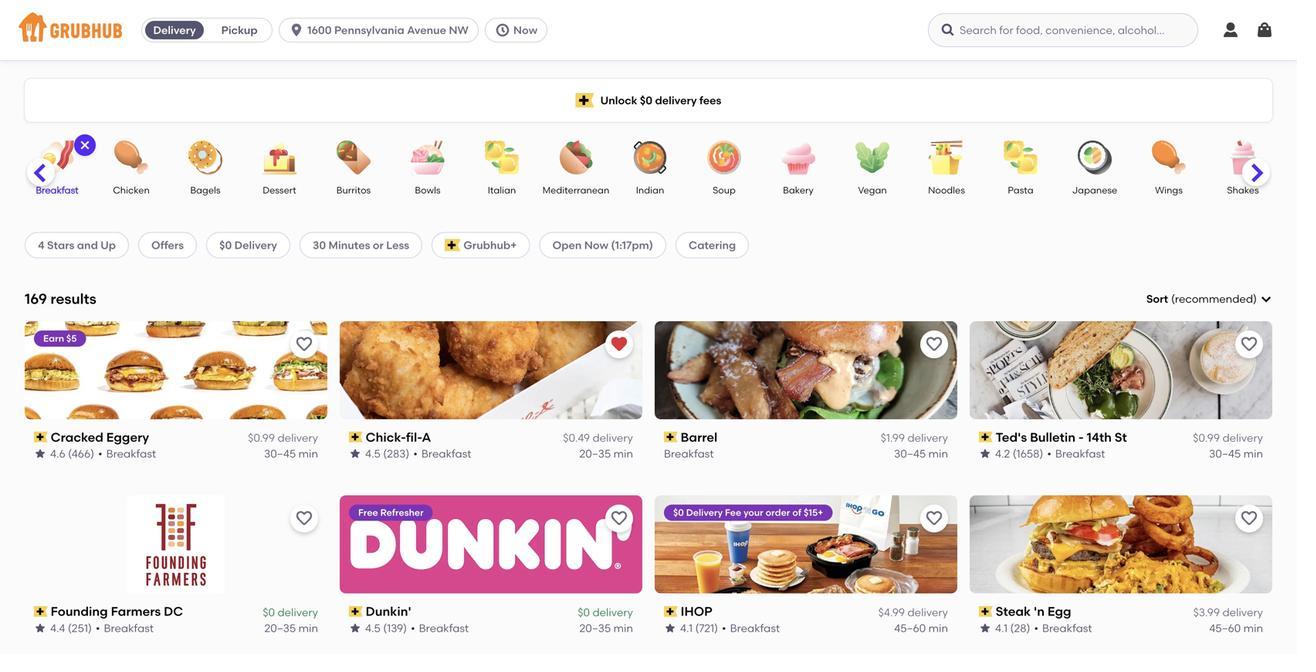 Task type: vqa. For each thing, say whether or not it's contained in the screenshot.


Task type: locate. For each thing, give the bounding box(es) containing it.
sort
[[1147, 292, 1168, 305]]

$0 delivery
[[263, 606, 318, 619], [578, 606, 633, 619]]

barrel
[[681, 430, 718, 445]]

•
[[98, 447, 102, 460], [413, 447, 418, 460], [1047, 447, 1052, 460], [96, 621, 100, 635], [411, 621, 415, 635], [722, 621, 726, 635], [1034, 621, 1039, 635]]

earn
[[43, 333, 64, 344]]

your
[[744, 507, 764, 518]]

• down "fil-"
[[413, 447, 418, 460]]

1 horizontal spatial 30–45 min
[[894, 447, 948, 460]]

main navigation navigation
[[0, 0, 1297, 60]]

shakes image
[[1216, 141, 1270, 175]]

30 minutes or less
[[313, 238, 409, 252]]

1 vertical spatial 4.5
[[365, 621, 381, 635]]

• breakfast for steak 'n egg
[[1034, 621, 1092, 635]]

45–60 min for ihop
[[894, 621, 948, 635]]

4.4 (251)
[[50, 621, 92, 635]]

0 horizontal spatial 45–60 min
[[894, 621, 948, 635]]

subscription pass image
[[349, 432, 363, 443], [664, 432, 678, 443], [664, 606, 678, 617], [979, 606, 993, 617]]

0 horizontal spatial $0.99
[[248, 431, 275, 444]]

subscription pass image for cracked
[[34, 432, 48, 443]]

soup
[[713, 185, 736, 196]]

4.5 (283)
[[365, 447, 410, 460]]

breakfast
[[36, 185, 79, 196], [106, 447, 156, 460], [422, 447, 471, 460], [664, 447, 714, 460], [1055, 447, 1105, 460], [104, 621, 154, 635], [419, 621, 469, 635], [730, 621, 780, 635], [1042, 621, 1092, 635]]

$5
[[66, 333, 77, 344]]

45–60 for steak 'n egg
[[1209, 621, 1241, 635]]

0 horizontal spatial svg image
[[289, 22, 304, 38]]

2 30–45 min from the left
[[894, 447, 948, 460]]

4.1 left (28)
[[995, 621, 1008, 635]]

-
[[1079, 430, 1084, 445]]

mediterranean
[[543, 185, 609, 196]]

dessert
[[263, 185, 296, 196]]

$0.99 for ted's bulletin - 14th st
[[1193, 431, 1220, 444]]

• breakfast
[[98, 447, 156, 460], [413, 447, 471, 460], [1047, 447, 1105, 460], [96, 621, 154, 635], [411, 621, 469, 635], [722, 621, 780, 635], [1034, 621, 1092, 635]]

subscription pass image for steak 'n egg
[[979, 606, 993, 617]]

founding farmers dc logo image
[[127, 496, 225, 594]]

chicken
[[113, 185, 150, 196]]

breakfast image
[[30, 141, 84, 175]]

bowls image
[[401, 141, 455, 175]]

1 45–60 from the left
[[894, 621, 926, 635]]

refresher
[[380, 507, 424, 518]]

1 30–45 min from the left
[[264, 447, 318, 460]]

vegan
[[858, 185, 887, 196]]

subscription pass image for chick-fil-a
[[349, 432, 363, 443]]

0 vertical spatial 4.5
[[365, 447, 381, 460]]

now right open
[[584, 238, 609, 252]]

1 30–45 from the left
[[264, 447, 296, 460]]

• breakfast for founding farmers dc
[[96, 621, 154, 635]]

(
[[1171, 292, 1175, 305]]

2 vertical spatial delivery
[[686, 507, 723, 518]]

subscription pass image left steak at the right of the page
[[979, 606, 993, 617]]

delivery for ihop
[[908, 606, 948, 619]]

$0.99 delivery for ted's bulletin - 14th st
[[1193, 431, 1263, 444]]

• right (251)
[[96, 621, 100, 635]]

1 horizontal spatial $0.99
[[1193, 431, 1220, 444]]

$0 delivery for founding farmers dc
[[263, 606, 318, 619]]

japanese
[[1072, 185, 1118, 196]]

2 $0 delivery from the left
[[578, 606, 633, 619]]

1 horizontal spatial $0.99 delivery
[[1193, 431, 1263, 444]]

ted's
[[996, 430, 1027, 445]]

breakfast down the breakfast image
[[36, 185, 79, 196]]

45–60 for ihop
[[894, 621, 926, 635]]

dunkin'
[[366, 604, 411, 619]]

1 4.1 from the left
[[680, 621, 693, 635]]

$3.99
[[1194, 606, 1220, 619]]

2 horizontal spatial 30–45 min
[[1209, 447, 1263, 460]]

steak 'n egg logo image
[[970, 496, 1273, 594]]

results
[[50, 290, 96, 307]]

grubhub plus flag logo image left the unlock
[[576, 93, 594, 108]]

chick-
[[366, 430, 406, 445]]

svg image inside 1600 pennsylvania avenue nw button
[[289, 22, 304, 38]]

bagels image
[[178, 141, 232, 175]]

2 $0.99 delivery from the left
[[1193, 431, 1263, 444]]

2 45–60 from the left
[[1209, 621, 1241, 635]]

2 save this restaurant image from the left
[[610, 509, 629, 528]]

2 horizontal spatial delivery
[[686, 507, 723, 518]]

• breakfast down -
[[1047, 447, 1105, 460]]

1 horizontal spatial 45–60
[[1209, 621, 1241, 635]]

4.5 left (139)
[[365, 621, 381, 635]]

breakfast for founding farmers dc
[[104, 621, 154, 635]]

None field
[[1147, 291, 1273, 307]]

grubhub plus flag logo image left grubhub+
[[445, 239, 461, 251]]

subscription pass image
[[34, 432, 48, 443], [979, 432, 993, 443], [34, 606, 48, 617], [349, 606, 363, 617]]

chick-fil-a logo image
[[340, 321, 642, 419]]

4.4
[[50, 621, 65, 635]]

svg image
[[1256, 21, 1274, 39], [495, 22, 510, 38], [941, 22, 956, 38], [79, 139, 91, 151]]

1 $0 delivery from the left
[[263, 606, 318, 619]]

nw
[[449, 24, 469, 37]]

subscription pass image left ihop
[[664, 606, 678, 617]]

bakery image
[[771, 141, 826, 175]]

2 4.5 from the top
[[365, 621, 381, 635]]

• breakfast for dunkin'
[[411, 621, 469, 635]]

4
[[38, 238, 45, 252]]

• breakfast down egg
[[1034, 621, 1092, 635]]

0 horizontal spatial 30–45 min
[[264, 447, 318, 460]]

1 horizontal spatial grubhub plus flag logo image
[[576, 93, 594, 108]]

1 horizontal spatial now
[[584, 238, 609, 252]]

• right (28)
[[1034, 621, 1039, 635]]

star icon image left 4.2
[[979, 448, 992, 460]]

grubhub+
[[464, 238, 517, 252]]

1 horizontal spatial $0 delivery
[[578, 606, 633, 619]]

delivery for steak 'n egg
[[1223, 606, 1263, 619]]

• breakfast right (721)
[[722, 621, 780, 635]]

45–60 min down $4.99 delivery
[[894, 621, 948, 635]]

delivery left fee
[[686, 507, 723, 518]]

1600 pennsylvania avenue nw
[[307, 24, 469, 37]]

1 horizontal spatial delivery
[[234, 238, 277, 252]]

unlock
[[601, 94, 638, 107]]

subscription pass image for ted's
[[979, 432, 993, 443]]

star icon image
[[34, 448, 46, 460], [349, 448, 361, 460], [979, 448, 992, 460], [34, 622, 46, 634], [349, 622, 361, 634], [664, 622, 676, 634], [979, 622, 992, 634]]

steak
[[996, 604, 1031, 619]]

$0
[[640, 94, 653, 107], [219, 238, 232, 252], [673, 507, 684, 518], [263, 606, 275, 619], [578, 606, 590, 619]]

3 save this restaurant image from the left
[[1240, 335, 1259, 354]]

0 horizontal spatial now
[[513, 24, 538, 37]]

wings image
[[1142, 141, 1196, 175]]

(721)
[[695, 621, 718, 635]]

$0.99
[[248, 431, 275, 444], [1193, 431, 1220, 444]]

star icon image left 4.5 (283) at the bottom of page
[[349, 448, 361, 460]]

save this restaurant image
[[295, 335, 314, 354], [925, 335, 944, 354], [1240, 335, 1259, 354]]

4 save this restaurant image from the left
[[1240, 509, 1259, 528]]

burritos image
[[327, 141, 381, 175]]

45–60 down $3.99 delivery
[[1209, 621, 1241, 635]]

breakfast down -
[[1055, 447, 1105, 460]]

wings
[[1155, 185, 1183, 196]]

4.1 for ihop
[[680, 621, 693, 635]]

delivery for founding farmers dc
[[278, 606, 318, 619]]

3 save this restaurant image from the left
[[925, 509, 944, 528]]

• breakfast down founding farmers dc
[[96, 621, 154, 635]]

cracked eggery logo image
[[25, 321, 327, 419]]

4.5
[[365, 447, 381, 460], [365, 621, 381, 635]]

now right nw
[[513, 24, 538, 37]]

indian
[[636, 185, 664, 196]]

open
[[553, 238, 582, 252]]

vegan image
[[846, 141, 900, 175]]

0 vertical spatial now
[[513, 24, 538, 37]]

1 vertical spatial grubhub plus flag logo image
[[445, 239, 461, 251]]

grubhub plus flag logo image for unlock $0 delivery fees
[[576, 93, 594, 108]]

4.5 for dunkin'
[[365, 621, 381, 635]]

ted's bulletin - 14th st logo image
[[970, 321, 1273, 419]]

3 30–45 min from the left
[[1209, 447, 1263, 460]]

)
[[1253, 292, 1257, 305]]

2 horizontal spatial 30–45
[[1209, 447, 1241, 460]]

2 4.1 from the left
[[995, 621, 1008, 635]]

subscription pass image left the chick-
[[349, 432, 363, 443]]

subscription pass image left cracked
[[34, 432, 48, 443]]

• breakfast right (139)
[[411, 621, 469, 635]]

breakfast down eggery
[[106, 447, 156, 460]]

recommended
[[1175, 292, 1253, 305]]

steak 'n egg
[[996, 604, 1072, 619]]

• breakfast down eggery
[[98, 447, 156, 460]]

20–35 min for dc
[[264, 621, 318, 635]]

45–60
[[894, 621, 926, 635], [1209, 621, 1241, 635]]

pasta image
[[994, 141, 1048, 175]]

star icon image for chick-fil-a
[[349, 448, 361, 460]]

• down cracked eggery
[[98, 447, 102, 460]]

star icon image left 4.6
[[34, 448, 46, 460]]

2 horizontal spatial svg image
[[1260, 293, 1273, 305]]

$0.49 delivery
[[563, 431, 633, 444]]

2 45–60 min from the left
[[1209, 621, 1263, 635]]

2 $0.99 from the left
[[1193, 431, 1220, 444]]

delivery down dessert
[[234, 238, 277, 252]]

• right (139)
[[411, 621, 415, 635]]

0 horizontal spatial grubhub plus flag logo image
[[445, 239, 461, 251]]

breakfast right (139)
[[419, 621, 469, 635]]

1 45–60 min from the left
[[894, 621, 948, 635]]

1 horizontal spatial 30–45
[[894, 447, 926, 460]]

delivery
[[153, 24, 196, 37], [234, 238, 277, 252], [686, 507, 723, 518]]

subscription pass image left founding
[[34, 606, 48, 617]]

pasta
[[1008, 185, 1034, 196]]

eggery
[[106, 430, 149, 445]]

45–60 min down $3.99 delivery
[[1209, 621, 1263, 635]]

(1658)
[[1013, 447, 1044, 460]]

subscription pass image left barrel
[[664, 432, 678, 443]]

3 30–45 from the left
[[1209, 447, 1241, 460]]

1 $0.99 delivery from the left
[[248, 431, 318, 444]]

1 horizontal spatial 4.1
[[995, 621, 1008, 635]]

0 vertical spatial grubhub plus flag logo image
[[576, 93, 594, 108]]

1 horizontal spatial 45–60 min
[[1209, 621, 1263, 635]]

0 horizontal spatial $0.99 delivery
[[248, 431, 318, 444]]

1 vertical spatial delivery
[[234, 238, 277, 252]]

star icon image for cracked eggery
[[34, 448, 46, 460]]

save this restaurant image
[[295, 509, 314, 528], [610, 509, 629, 528], [925, 509, 944, 528], [1240, 509, 1259, 528]]

$0.49
[[563, 431, 590, 444]]

breakfast down egg
[[1042, 621, 1092, 635]]

breakfast down farmers
[[104, 621, 154, 635]]

1 4.5 from the top
[[365, 447, 381, 460]]

0 horizontal spatial save this restaurant image
[[295, 335, 314, 354]]

svg image inside field
[[1260, 293, 1273, 305]]

2 horizontal spatial save this restaurant image
[[1240, 335, 1259, 354]]

• breakfast down a
[[413, 447, 471, 460]]

30–45
[[264, 447, 296, 460], [894, 447, 926, 460], [1209, 447, 1241, 460]]

0 vertical spatial delivery
[[153, 24, 196, 37]]

min for ihop
[[929, 621, 948, 635]]

4.5 down the chick-
[[365, 447, 381, 460]]

indian image
[[623, 141, 677, 175]]

4.5 for chick-fil-a
[[365, 447, 381, 460]]

0 horizontal spatial 45–60
[[894, 621, 926, 635]]

• for ted's bulletin - 14th st
[[1047, 447, 1052, 460]]

• down bulletin
[[1047, 447, 1052, 460]]

1 save this restaurant image from the left
[[295, 335, 314, 354]]

4.1 down ihop
[[680, 621, 693, 635]]

now inside "button"
[[513, 24, 538, 37]]

(28)
[[1010, 621, 1030, 635]]

$0 delivery
[[219, 238, 277, 252]]

$1.99
[[881, 431, 905, 444]]

star icon image left 4.1 (28)
[[979, 622, 992, 634]]

20–35 for dc
[[264, 621, 296, 635]]

4 stars and up
[[38, 238, 116, 252]]

subscription pass image left ted's
[[979, 432, 993, 443]]

svg image
[[1222, 21, 1240, 39], [289, 22, 304, 38], [1260, 293, 1273, 305]]

subscription pass image left the dunkin'
[[349, 606, 363, 617]]

1 $0.99 from the left
[[248, 431, 275, 444]]

up
[[101, 238, 116, 252]]

none field containing sort
[[1147, 291, 1273, 307]]

burritos
[[337, 185, 371, 196]]

star icon image left 4.1 (721) in the bottom of the page
[[664, 622, 676, 634]]

delivery left "pickup" button
[[153, 24, 196, 37]]

cracked
[[51, 430, 103, 445]]

svg image inside now "button"
[[495, 22, 510, 38]]

0 horizontal spatial 4.1
[[680, 621, 693, 635]]

chicken image
[[104, 141, 158, 175]]

star icon image for founding farmers dc
[[34, 622, 46, 634]]

star icon image left 4.4
[[34, 622, 46, 634]]

breakfast down a
[[422, 447, 471, 460]]

breakfast right (721)
[[730, 621, 780, 635]]

45–60 min
[[894, 621, 948, 635], [1209, 621, 1263, 635]]

earn $5
[[43, 333, 77, 344]]

dessert image
[[253, 141, 307, 175]]

0 horizontal spatial delivery
[[153, 24, 196, 37]]

14th
[[1087, 430, 1112, 445]]

0 horizontal spatial 30–45
[[264, 447, 296, 460]]

ihop logo image
[[655, 496, 958, 594]]

4.1
[[680, 621, 693, 635], [995, 621, 1008, 635]]

mediterranean image
[[549, 141, 603, 175]]

st
[[1115, 430, 1127, 445]]

grubhub plus flag logo image
[[576, 93, 594, 108], [445, 239, 461, 251]]

now
[[513, 24, 538, 37], [584, 238, 609, 252]]

0 horizontal spatial $0 delivery
[[263, 606, 318, 619]]

2 save this restaurant image from the left
[[925, 335, 944, 354]]

1 horizontal spatial save this restaurant image
[[925, 335, 944, 354]]

italian image
[[475, 141, 529, 175]]

star icon image left 4.5 (139)
[[349, 622, 361, 634]]

• right (721)
[[722, 621, 726, 635]]

45–60 down $4.99 delivery
[[894, 621, 926, 635]]



Task type: describe. For each thing, give the bounding box(es) containing it.
(139)
[[383, 621, 407, 635]]

founding
[[51, 604, 108, 619]]

30–45 for bulletin
[[1209, 447, 1241, 460]]

ted's bulletin - 14th st
[[996, 430, 1127, 445]]

4.1 for steak 'n egg
[[995, 621, 1008, 635]]

pickup button
[[207, 18, 272, 42]]

fees
[[700, 94, 722, 107]]

offers
[[151, 238, 184, 252]]

4.6 (466)
[[50, 447, 94, 460]]

$0 delivery fee your order of $15+
[[673, 507, 823, 518]]

soup image
[[697, 141, 751, 175]]

$0.99 for cracked eggery
[[248, 431, 275, 444]]

delivery for dunkin'
[[593, 606, 633, 619]]

1 save this restaurant image from the left
[[295, 509, 314, 528]]

order
[[766, 507, 790, 518]]

• for ihop
[[722, 621, 726, 635]]

chick-fil-a
[[366, 430, 431, 445]]

breakfast for dunkin'
[[419, 621, 469, 635]]

breakfast for ted's bulletin - 14th st
[[1055, 447, 1105, 460]]

breakfast for ihop
[[730, 621, 780, 635]]

1600 pennsylvania avenue nw button
[[279, 18, 485, 42]]

• for founding farmers dc
[[96, 621, 100, 635]]

shakes
[[1227, 185, 1259, 196]]

(466)
[[68, 447, 94, 460]]

breakfast for steak 'n egg
[[1042, 621, 1092, 635]]

delivery for barrel
[[908, 431, 948, 444]]

fil-
[[406, 430, 422, 445]]

japanese image
[[1068, 141, 1122, 175]]

farmers
[[111, 604, 161, 619]]

min for founding farmers dc
[[299, 621, 318, 635]]

less
[[386, 238, 409, 252]]

45–60 min for steak 'n egg
[[1209, 621, 1263, 635]]

noodles
[[928, 185, 965, 196]]

ihop
[[681, 604, 713, 619]]

• breakfast for cracked eggery
[[98, 447, 156, 460]]

delivery for $0 delivery fee your order of $15+
[[686, 507, 723, 518]]

fee
[[725, 507, 741, 518]]

save this restaurant image for ted's bulletin - 14th st
[[1240, 335, 1259, 354]]

delivery for $0 delivery
[[234, 238, 277, 252]]

30
[[313, 238, 326, 252]]

bagels
[[190, 185, 221, 196]]

30–45 min for eggery
[[264, 447, 318, 460]]

catering
[[689, 238, 736, 252]]

saved restaurant button
[[605, 330, 633, 358]]

Search for food, convenience, alcohol... search field
[[928, 13, 1198, 47]]

4.1 (28)
[[995, 621, 1030, 635]]

$1.99 delivery
[[881, 431, 948, 444]]

subscription pass image for founding
[[34, 606, 48, 617]]

subscription pass image for barrel
[[664, 432, 678, 443]]

4.2 (1658)
[[995, 447, 1044, 460]]

minutes
[[329, 238, 370, 252]]

sort ( recommended )
[[1147, 292, 1257, 305]]

founding farmers dc
[[51, 604, 183, 619]]

a
[[422, 430, 431, 445]]

(283)
[[383, 447, 410, 460]]

$0 delivery for dunkin'
[[578, 606, 633, 619]]

bakery
[[783, 185, 814, 196]]

min for ted's bulletin - 14th st
[[1244, 447, 1263, 460]]

open now (1:17pm)
[[553, 238, 653, 252]]

stars
[[47, 238, 74, 252]]

saved restaurant image
[[610, 335, 629, 354]]

cracked eggery
[[51, 430, 149, 445]]

now button
[[485, 18, 554, 42]]

breakfast for cracked eggery
[[106, 447, 156, 460]]

of
[[793, 507, 802, 518]]

• for steak 'n egg
[[1034, 621, 1039, 635]]

• breakfast for chick-fil-a
[[413, 447, 471, 460]]

2 30–45 from the left
[[894, 447, 926, 460]]

barrel logo image
[[655, 321, 958, 419]]

20–35 for a
[[580, 447, 611, 460]]

delivery for ted's bulletin - 14th st
[[1223, 431, 1263, 444]]

star icon image for ihop
[[664, 622, 676, 634]]

pennsylvania
[[334, 24, 404, 37]]

delivery button
[[142, 18, 207, 42]]

min for dunkin'
[[614, 621, 633, 635]]

breakfast down barrel
[[664, 447, 714, 460]]

• for cracked eggery
[[98, 447, 102, 460]]

(251)
[[68, 621, 92, 635]]

1 vertical spatial now
[[584, 238, 609, 252]]

(1:17pm)
[[611, 238, 653, 252]]

4.5 (139)
[[365, 621, 407, 635]]

169
[[25, 290, 47, 307]]

$3.99 delivery
[[1194, 606, 1263, 619]]

italian
[[488, 185, 516, 196]]

unlock $0 delivery fees
[[601, 94, 722, 107]]

bowls
[[415, 185, 441, 196]]

4.6
[[50, 447, 65, 460]]

$0.99 delivery for cracked eggery
[[248, 431, 318, 444]]

star icon image for dunkin'
[[349, 622, 361, 634]]

4.1 (721)
[[680, 621, 718, 635]]

• breakfast for ted's bulletin - 14th st
[[1047, 447, 1105, 460]]

breakfast for chick-fil-a
[[422, 447, 471, 460]]

20–35 min for a
[[580, 447, 633, 460]]

30–45 min for bulletin
[[1209, 447, 1263, 460]]

4.2
[[995, 447, 1010, 460]]

'n
[[1034, 604, 1045, 619]]

• breakfast for ihop
[[722, 621, 780, 635]]

delivery inside button
[[153, 24, 196, 37]]

avenue
[[407, 24, 446, 37]]

delivery for chick-fil-a
[[593, 431, 633, 444]]

• for chick-fil-a
[[413, 447, 418, 460]]

30–45 for eggery
[[264, 447, 296, 460]]

star icon image for ted's bulletin - 14th st
[[979, 448, 992, 460]]

pickup
[[221, 24, 258, 37]]

and
[[77, 238, 98, 252]]

min for chick-fil-a
[[614, 447, 633, 460]]

star icon image for steak 'n egg
[[979, 622, 992, 634]]

dc
[[164, 604, 183, 619]]

subscription pass image for ihop
[[664, 606, 678, 617]]

• for dunkin'
[[411, 621, 415, 635]]

free
[[358, 507, 378, 518]]

min for barrel
[[929, 447, 948, 460]]

grubhub plus flag logo image for grubhub+
[[445, 239, 461, 251]]

save this restaurant image for barrel
[[925, 335, 944, 354]]

delivery for cracked eggery
[[278, 431, 318, 444]]

$15+
[[804, 507, 823, 518]]

min for steak 'n egg
[[1244, 621, 1263, 635]]

free refresher
[[358, 507, 424, 518]]

$4.99 delivery
[[879, 606, 948, 619]]

noodles image
[[920, 141, 974, 175]]

$4.99
[[879, 606, 905, 619]]

169 results
[[25, 290, 96, 307]]

dunkin' logo image
[[340, 496, 642, 594]]

1 horizontal spatial svg image
[[1222, 21, 1240, 39]]

min for cracked eggery
[[299, 447, 318, 460]]



